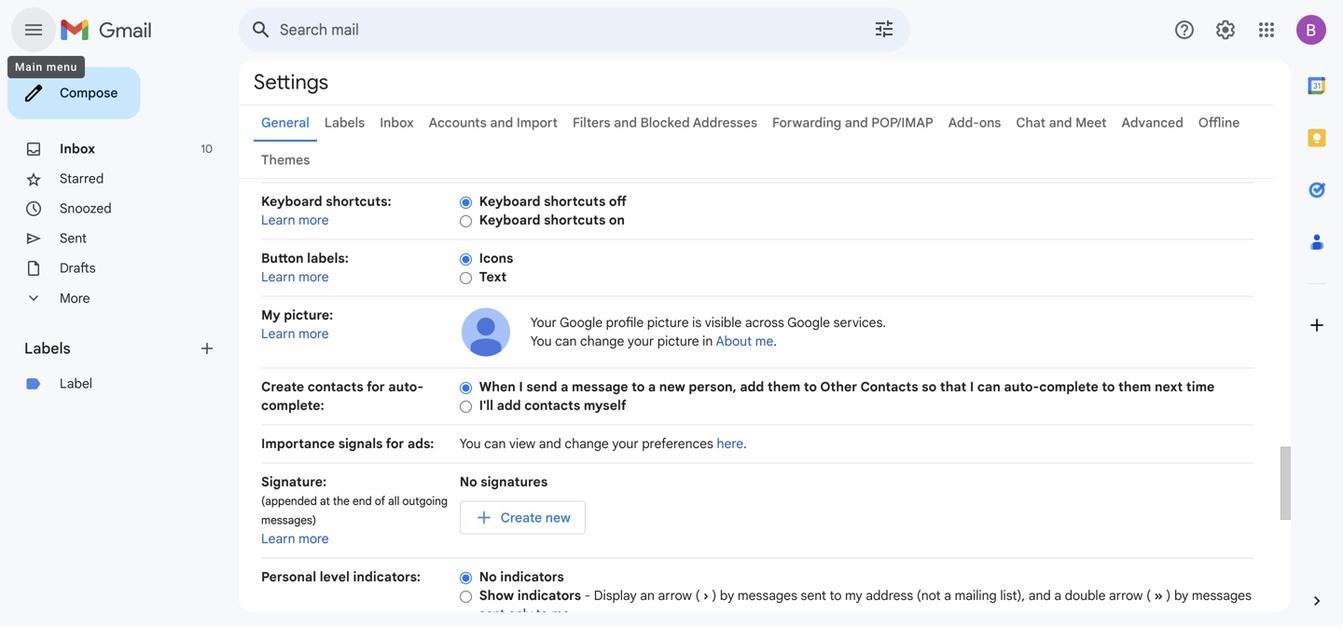 Task type: describe. For each thing, give the bounding box(es) containing it.
more for picture:
[[299, 326, 329, 342]]

starred link
[[60, 171, 104, 187]]

time
[[1187, 379, 1215, 396]]

learn more link for keyboard
[[261, 212, 329, 229]]

0 horizontal spatial inbox link
[[60, 141, 95, 157]]

chat and meet
[[1016, 115, 1107, 131]]

shortcuts for off
[[544, 194, 606, 210]]

I'll add contacts myself radio
[[460, 400, 472, 414]]

i'll add contacts myself
[[479, 398, 627, 414]]

here
[[717, 436, 744, 453]]

picture:
[[284, 307, 333, 324]]

settings image
[[1215, 19, 1237, 41]]

compose
[[60, 85, 118, 101]]

drafts
[[60, 260, 96, 277]]

all
[[388, 495, 400, 509]]

message
[[572, 379, 628, 396]]

gmail image
[[60, 11, 161, 49]]

labels link
[[325, 115, 365, 131]]

next
[[1155, 379, 1183, 396]]

a right message
[[648, 379, 656, 396]]

labels for the labels heading
[[24, 340, 71, 358]]

signature:
[[261, 474, 327, 491]]

themes
[[261, 152, 310, 168]]

i'll
[[479, 398, 494, 414]]

Text radio
[[460, 271, 472, 285]]

Show indicators radio
[[460, 590, 472, 604]]

my
[[261, 307, 281, 324]]

) inside ) by messages sent only to me.
[[1167, 588, 1171, 605]]

import
[[517, 115, 558, 131]]

you can view and change your preferences here .
[[460, 436, 747, 453]]

search mail image
[[244, 13, 278, 47]]

here link
[[717, 436, 744, 453]]

learn more link for my
[[261, 326, 329, 342]]

keyboard for keyboard shortcuts off
[[479, 194, 541, 210]]

settings
[[254, 69, 329, 95]]

across
[[745, 315, 784, 331]]

2 ( from the left
[[1147, 588, 1151, 605]]

add-
[[949, 115, 980, 131]]

indicators for show
[[518, 588, 581, 605]]

your
[[531, 315, 557, 331]]

2 google from the left
[[788, 315, 830, 331]]

0 horizontal spatial add
[[497, 398, 521, 414]]

preferences
[[642, 436, 714, 453]]

1 i from the left
[[519, 379, 523, 396]]

and for filters
[[614, 115, 637, 131]]

end
[[353, 495, 372, 509]]

labels heading
[[24, 340, 198, 358]]

accounts
[[429, 115, 487, 131]]

advanced search options image
[[866, 10, 903, 48]]

create for create new
[[501, 510, 542, 526]]

no for no signatures
[[460, 474, 477, 491]]

1 them from the left
[[768, 379, 801, 396]]

shortcuts for on
[[544, 212, 606, 229]]

no for no indicators
[[479, 570, 497, 586]]

learn for button
[[261, 269, 295, 286]]

2 auto- from the left
[[1004, 379, 1040, 396]]

other
[[820, 379, 858, 396]]

add-ons
[[949, 115, 1001, 131]]

and for forwarding
[[845, 115, 868, 131]]

indicators for no
[[500, 570, 564, 586]]

a left double
[[1055, 588, 1062, 605]]

personal level indicators:
[[261, 570, 421, 586]]

Keyboard shortcuts off radio
[[460, 196, 472, 210]]

complete:
[[261, 398, 324, 414]]

an
[[640, 588, 655, 605]]

1 horizontal spatial new
[[659, 379, 686, 396]]

a up the i'll add contacts myself
[[561, 379, 569, 396]]

Keyboard shortcuts on radio
[[460, 214, 472, 228]]

signature: (appended at the end of all outgoing messages) learn more
[[261, 474, 448, 548]]

When I send a message to a new person, add them to Other Contacts so that I can auto-complete to them next time radio
[[460, 381, 472, 395]]

Search mail text field
[[280, 21, 821, 39]]

to left other
[[804, 379, 817, 396]]

keyboard shortcuts on
[[479, 212, 625, 229]]

profile
[[606, 315, 644, 331]]

view
[[509, 436, 536, 453]]

2 them from the left
[[1119, 379, 1152, 396]]

show indicators -
[[479, 588, 594, 605]]

you inside your google profile picture is visible across google services. you can change your picture in about me .
[[531, 334, 552, 350]]

create contacts for auto- complete:
[[261, 379, 424, 414]]

to right complete
[[1102, 379, 1115, 396]]

main
[[15, 61, 43, 74]]

menu
[[46, 61, 78, 74]]

(not
[[917, 588, 941, 605]]

0 horizontal spatial .
[[744, 436, 747, 453]]

for for contacts
[[367, 379, 385, 396]]

that
[[940, 379, 967, 396]]

1 vertical spatial you
[[460, 436, 481, 453]]

1 ) from the left
[[712, 588, 717, 605]]

meet
[[1076, 115, 1107, 131]]

of
[[375, 495, 385, 509]]

signatures
[[481, 474, 548, 491]]

learn more link for button
[[261, 269, 329, 286]]

offline
[[1199, 115, 1240, 131]]

»
[[1155, 588, 1163, 605]]

button
[[261, 251, 304, 267]]

pop/imap
[[872, 115, 934, 131]]

No indicators radio
[[460, 572, 472, 586]]

and right view
[[539, 436, 562, 453]]

more for labels:
[[299, 269, 329, 286]]

0 vertical spatial picture
[[647, 315, 689, 331]]

learn for keyboard
[[261, 212, 295, 229]]

themes link
[[261, 152, 310, 168]]

filters
[[573, 115, 611, 131]]

and right list),
[[1029, 588, 1051, 605]]

sent
[[60, 230, 87, 247]]

general link
[[261, 115, 310, 131]]

starred
[[60, 171, 104, 187]]

create new button
[[460, 501, 586, 535]]

main menu
[[15, 61, 78, 74]]

visible
[[705, 315, 742, 331]]

more button
[[0, 284, 224, 313]]

chat and meet link
[[1016, 115, 1107, 131]]

inbox inside the labels navigation
[[60, 141, 95, 157]]

at
[[320, 495, 330, 509]]

advanced
[[1122, 115, 1184, 131]]

complete
[[1040, 379, 1099, 396]]

(appended
[[261, 495, 317, 509]]

forwarding
[[773, 115, 842, 131]]

only
[[508, 607, 533, 623]]

labels for labels link
[[325, 115, 365, 131]]

importance
[[261, 436, 335, 453]]

to left my
[[830, 588, 842, 605]]

a right (not
[[944, 588, 952, 605]]

text
[[479, 269, 507, 286]]

filters and blocked addresses
[[573, 115, 758, 131]]

drafts link
[[60, 260, 96, 277]]

keyboard for keyboard shortcuts: learn more
[[261, 194, 323, 210]]

no indicators
[[479, 570, 564, 586]]

snoozed link
[[60, 201, 112, 217]]

offline link
[[1199, 115, 1240, 131]]

myself
[[584, 398, 627, 414]]

when
[[479, 379, 516, 396]]

1 vertical spatial contacts
[[525, 398, 581, 414]]

about
[[716, 334, 752, 350]]

off
[[609, 194, 627, 210]]



Task type: vqa. For each thing, say whether or not it's contained in the screenshot.
subject
no



Task type: locate. For each thing, give the bounding box(es) containing it.
0 vertical spatial can
[[555, 334, 577, 350]]

learn
[[261, 212, 295, 229], [261, 269, 295, 286], [261, 326, 295, 342], [261, 531, 295, 548]]

1 vertical spatial new
[[546, 510, 571, 526]]

my
[[845, 588, 863, 605]]

labels:
[[307, 251, 349, 267]]

sent down show
[[479, 607, 505, 623]]

shortcuts down keyboard shortcuts off
[[544, 212, 606, 229]]

1 horizontal spatial contacts
[[525, 398, 581, 414]]

chat
[[1016, 115, 1046, 131]]

a
[[561, 379, 569, 396], [648, 379, 656, 396], [944, 588, 952, 605], [1055, 588, 1062, 605]]

for for signals
[[386, 436, 404, 453]]

addresses
[[693, 115, 758, 131]]

advanced link
[[1122, 115, 1184, 131]]

inbox link right labels link
[[380, 115, 414, 131]]

1 horizontal spatial no
[[479, 570, 497, 586]]

learn for my
[[261, 326, 295, 342]]

so
[[922, 379, 937, 396]]

0 horizontal spatial auto-
[[388, 379, 424, 396]]

by inside ) by messages sent only to me.
[[1175, 588, 1189, 605]]

outgoing
[[403, 495, 448, 509]]

1 horizontal spatial inbox link
[[380, 115, 414, 131]]

compose button
[[7, 67, 140, 119]]

1 vertical spatial create
[[501, 510, 542, 526]]

0 horizontal spatial google
[[560, 315, 603, 331]]

Icons radio
[[460, 253, 472, 267]]

.
[[774, 334, 777, 350], [744, 436, 747, 453]]

i right that
[[970, 379, 974, 396]]

picture image
[[460, 306, 512, 359]]

2 more from the top
[[299, 269, 329, 286]]

personal
[[261, 570, 316, 586]]

0 vertical spatial you
[[531, 334, 552, 350]]

forwarding and pop/imap link
[[773, 115, 934, 131]]

can right that
[[978, 379, 1001, 396]]

and
[[490, 115, 513, 131], [614, 115, 637, 131], [845, 115, 868, 131], [1049, 115, 1073, 131], [539, 436, 562, 453], [1029, 588, 1051, 605]]

signals
[[338, 436, 383, 453]]

0 horizontal spatial inbox
[[60, 141, 95, 157]]

learn down my on the left
[[261, 326, 295, 342]]

change inside your google profile picture is visible across google services. you can change your picture in about me .
[[580, 334, 625, 350]]

2 learn from the top
[[261, 269, 295, 286]]

you down your
[[531, 334, 552, 350]]

0 vertical spatial inbox
[[380, 115, 414, 131]]

inbox link
[[380, 115, 414, 131], [60, 141, 95, 157]]

more inside 'my picture: learn more'
[[299, 326, 329, 342]]

0 horizontal spatial (
[[696, 588, 700, 605]]

google right across
[[788, 315, 830, 331]]

4 learn more link from the top
[[261, 531, 329, 548]]

for inside create contacts for auto- complete:
[[367, 379, 385, 396]]

to down 'show indicators -'
[[536, 607, 548, 623]]

more inside "keyboard shortcuts: learn more"
[[299, 212, 329, 229]]

inbox right labels link
[[380, 115, 414, 131]]

1 vertical spatial for
[[386, 436, 404, 453]]

( left the »
[[1147, 588, 1151, 605]]

1 horizontal spatial google
[[788, 315, 830, 331]]

contacts down the "send"
[[525, 398, 581, 414]]

by right ›
[[720, 588, 735, 605]]

ads:
[[408, 436, 434, 453]]

0 vertical spatial add
[[740, 379, 764, 396]]

by right the »
[[1175, 588, 1189, 605]]

can left view
[[484, 436, 506, 453]]

. inside your google profile picture is visible across google services. you can change your picture in about me .
[[774, 334, 777, 350]]

for left ads:
[[386, 436, 404, 453]]

more down labels:
[[299, 269, 329, 286]]

0 horizontal spatial contacts
[[308, 379, 364, 396]]

display
[[594, 588, 637, 605]]

messages right the »
[[1192, 588, 1252, 605]]

general
[[261, 115, 310, 131]]

inbox
[[380, 115, 414, 131], [60, 141, 95, 157]]

1 vertical spatial .
[[744, 436, 747, 453]]

0 vertical spatial labels
[[325, 115, 365, 131]]

keyboard shortcuts off
[[479, 194, 627, 210]]

0 horizontal spatial arrow
[[658, 588, 692, 605]]

can inside your google profile picture is visible across google services. you can change your picture in about me .
[[555, 334, 577, 350]]

0 horizontal spatial by
[[720, 588, 735, 605]]

shortcuts up keyboard shortcuts on
[[544, 194, 606, 210]]

0 vertical spatial for
[[367, 379, 385, 396]]

and left pop/imap at the right top
[[845, 115, 868, 131]]

more
[[60, 290, 90, 307]]

arrow left the »
[[1109, 588, 1143, 605]]

) right ›
[[712, 588, 717, 605]]

in
[[703, 334, 713, 350]]

( left ›
[[696, 588, 700, 605]]

2 ) from the left
[[1167, 588, 1171, 605]]

learn more link down picture:
[[261, 326, 329, 342]]

keyboard right "keyboard shortcuts off" radio
[[479, 194, 541, 210]]

0 horizontal spatial for
[[367, 379, 385, 396]]

indicators up 'show indicators -'
[[500, 570, 564, 586]]

1 vertical spatial no
[[479, 570, 497, 586]]

picture down is at the right bottom of page
[[658, 334, 699, 350]]

to inside ) by messages sent only to me.
[[536, 607, 548, 623]]

0 vertical spatial new
[[659, 379, 686, 396]]

1 vertical spatial indicators
[[518, 588, 581, 605]]

shortcuts:
[[326, 194, 392, 210]]

labels up label
[[24, 340, 71, 358]]

learn more link down messages)
[[261, 531, 329, 548]]

learn inside "keyboard shortcuts: learn more"
[[261, 212, 295, 229]]

3 learn more link from the top
[[261, 326, 329, 342]]

1 horizontal spatial )
[[1167, 588, 1171, 605]]

indicators up me.
[[518, 588, 581, 605]]

1 by from the left
[[720, 588, 735, 605]]

1 horizontal spatial auto-
[[1004, 379, 1040, 396]]

for up signals
[[367, 379, 385, 396]]

change down myself
[[565, 436, 609, 453]]

0 vertical spatial no
[[460, 474, 477, 491]]

by
[[720, 588, 735, 605], [1175, 588, 1189, 605]]

to
[[632, 379, 645, 396], [804, 379, 817, 396], [1102, 379, 1115, 396], [830, 588, 842, 605], [536, 607, 548, 623]]

1 vertical spatial inbox
[[60, 141, 95, 157]]

sent
[[801, 588, 827, 605], [479, 607, 505, 623]]

is
[[692, 315, 702, 331]]

show
[[479, 588, 514, 605]]

0 vertical spatial inbox link
[[380, 115, 414, 131]]

no left signatures
[[460, 474, 477, 491]]

) right the »
[[1167, 588, 1171, 605]]

learn inside 'my picture: learn more'
[[261, 326, 295, 342]]

create new
[[501, 510, 571, 526]]

inbox link up starred link
[[60, 141, 95, 157]]

1 vertical spatial add
[[497, 398, 521, 414]]

learn down button at left top
[[261, 269, 295, 286]]

1 horizontal spatial .
[[774, 334, 777, 350]]

more
[[299, 212, 329, 229], [299, 269, 329, 286], [299, 326, 329, 342], [299, 531, 329, 548]]

contacts inside create contacts for auto- complete:
[[308, 379, 364, 396]]

1 vertical spatial shortcuts
[[544, 212, 606, 229]]

0 horizontal spatial messages
[[738, 588, 798, 605]]

auto- up ads:
[[388, 379, 424, 396]]

contacts up complete:
[[308, 379, 364, 396]]

1 horizontal spatial arrow
[[1109, 588, 1143, 605]]

more inside button labels: learn more
[[299, 269, 329, 286]]

1 messages from the left
[[738, 588, 798, 605]]

your down profile
[[628, 334, 654, 350]]

1 auto- from the left
[[388, 379, 424, 396]]

more up labels:
[[299, 212, 329, 229]]

(
[[696, 588, 700, 605], [1147, 588, 1151, 605]]

you
[[531, 334, 552, 350], [460, 436, 481, 453]]

0 horizontal spatial them
[[768, 379, 801, 396]]

2 arrow from the left
[[1109, 588, 1143, 605]]

0 horizontal spatial labels
[[24, 340, 71, 358]]

more inside signature: (appended at the end of all outgoing messages) learn more
[[299, 531, 329, 548]]

labels right general
[[325, 115, 365, 131]]

messages)
[[261, 514, 316, 528]]

support image
[[1174, 19, 1196, 41]]

1 horizontal spatial for
[[386, 436, 404, 453]]

4 more from the top
[[299, 531, 329, 548]]

create inside button
[[501, 510, 542, 526]]

your
[[628, 334, 654, 350], [612, 436, 639, 453]]

1 more from the top
[[299, 212, 329, 229]]

0 horizontal spatial )
[[712, 588, 717, 605]]

indicators:
[[353, 570, 421, 586]]

0 vertical spatial create
[[261, 379, 304, 396]]

1 horizontal spatial can
[[555, 334, 577, 350]]

to right message
[[632, 379, 645, 396]]

1 shortcuts from the top
[[544, 194, 606, 210]]

. down across
[[774, 334, 777, 350]]

level
[[320, 570, 350, 586]]

more down picture:
[[299, 326, 329, 342]]

2 vertical spatial can
[[484, 436, 506, 453]]

keyboard for keyboard shortcuts on
[[479, 212, 541, 229]]

4 learn from the top
[[261, 531, 295, 548]]

person,
[[689, 379, 737, 396]]

no signatures
[[460, 474, 548, 491]]

add right person,
[[740, 379, 764, 396]]

label
[[60, 376, 92, 392]]

add-ons link
[[949, 115, 1001, 131]]

create up complete:
[[261, 379, 304, 396]]

and for accounts
[[490, 115, 513, 131]]

inbox up starred link
[[60, 141, 95, 157]]

create
[[261, 379, 304, 396], [501, 510, 542, 526]]

messages
[[738, 588, 798, 605], [1192, 588, 1252, 605]]

your google profile picture is visible across google services. you can change your picture in about me .
[[531, 315, 886, 350]]

2 messages from the left
[[1192, 588, 1252, 605]]

2 shortcuts from the top
[[544, 212, 606, 229]]

None search field
[[239, 7, 911, 52]]

you down i'll add contacts myself radio
[[460, 436, 481, 453]]

1 horizontal spatial sent
[[801, 588, 827, 605]]

button labels: learn more
[[261, 251, 349, 286]]

and left import
[[490, 115, 513, 131]]

1 horizontal spatial i
[[970, 379, 974, 396]]

my picture: learn more
[[261, 307, 333, 342]]

create inside create contacts for auto- complete:
[[261, 379, 304, 396]]

forwarding and pop/imap
[[773, 115, 934, 131]]

more for shortcuts:
[[299, 212, 329, 229]]

arrow right an
[[658, 588, 692, 605]]

1 horizontal spatial create
[[501, 510, 542, 526]]

1 horizontal spatial labels
[[325, 115, 365, 131]]

importance signals for ads:
[[261, 436, 434, 453]]

more down messages)
[[299, 531, 329, 548]]

0 vertical spatial your
[[628, 334, 654, 350]]

label link
[[60, 376, 92, 392]]

for
[[367, 379, 385, 396], [386, 436, 404, 453]]

1 vertical spatial inbox link
[[60, 141, 95, 157]]

3 more from the top
[[299, 326, 329, 342]]

your down myself
[[612, 436, 639, 453]]

create for create contacts for auto- complete:
[[261, 379, 304, 396]]

0 horizontal spatial new
[[546, 510, 571, 526]]

1 horizontal spatial by
[[1175, 588, 1189, 605]]

3 learn from the top
[[261, 326, 295, 342]]

0 vertical spatial indicators
[[500, 570, 564, 586]]

keyboard shortcuts: learn more
[[261, 194, 392, 229]]

list),
[[1001, 588, 1026, 605]]

)
[[712, 588, 717, 605], [1167, 588, 1171, 605]]

can down your
[[555, 334, 577, 350]]

1 learn from the top
[[261, 212, 295, 229]]

sent inside ) by messages sent only to me.
[[479, 607, 505, 623]]

indicators
[[500, 570, 564, 586], [518, 588, 581, 605]]

labels inside navigation
[[24, 340, 71, 358]]

and right filters
[[614, 115, 637, 131]]

main menu image
[[22, 19, 45, 41]]

contacts
[[861, 379, 919, 396]]

your inside your google profile picture is visible across google services. you can change your picture in about me .
[[628, 334, 654, 350]]

and for chat
[[1049, 115, 1073, 131]]

add
[[740, 379, 764, 396], [497, 398, 521, 414]]

about me link
[[716, 334, 774, 350]]

1 learn more link from the top
[[261, 212, 329, 229]]

them
[[768, 379, 801, 396], [1119, 379, 1152, 396]]

2 horizontal spatial can
[[978, 379, 1001, 396]]

new down signatures
[[546, 510, 571, 526]]

learn down messages)
[[261, 531, 295, 548]]

0 horizontal spatial sent
[[479, 607, 505, 623]]

2 i from the left
[[970, 379, 974, 396]]

i left the "send"
[[519, 379, 523, 396]]

messages right ›
[[738, 588, 798, 605]]

learn up button at left top
[[261, 212, 295, 229]]

new left person,
[[659, 379, 686, 396]]

sent link
[[60, 230, 87, 247]]

0 horizontal spatial no
[[460, 474, 477, 491]]

learn more link down button at left top
[[261, 269, 329, 286]]

auto- inside create contacts for auto- complete:
[[388, 379, 424, 396]]

auto- right that
[[1004, 379, 1040, 396]]

learn inside button labels: learn more
[[261, 269, 295, 286]]

no up show
[[479, 570, 497, 586]]

me
[[756, 334, 774, 350]]

them left next
[[1119, 379, 1152, 396]]

shortcuts
[[544, 194, 606, 210], [544, 212, 606, 229]]

0 horizontal spatial you
[[460, 436, 481, 453]]

and right chat
[[1049, 115, 1073, 131]]

1 horizontal spatial add
[[740, 379, 764, 396]]

0 horizontal spatial can
[[484, 436, 506, 453]]

1 horizontal spatial (
[[1147, 588, 1151, 605]]

1 vertical spatial labels
[[24, 340, 71, 358]]

i
[[519, 379, 523, 396], [970, 379, 974, 396]]

0 vertical spatial .
[[774, 334, 777, 350]]

2 by from the left
[[1175, 588, 1189, 605]]

google right your
[[560, 315, 603, 331]]

add down when
[[497, 398, 521, 414]]

0 vertical spatial shortcuts
[[544, 194, 606, 210]]

accounts and import link
[[429, 115, 558, 131]]

1 vertical spatial picture
[[658, 334, 699, 350]]

0 horizontal spatial i
[[519, 379, 523, 396]]

services.
[[834, 315, 886, 331]]

keyboard inside "keyboard shortcuts: learn more"
[[261, 194, 323, 210]]

1 arrow from the left
[[658, 588, 692, 605]]

filters and blocked addresses link
[[573, 115, 758, 131]]

1 horizontal spatial messages
[[1192, 588, 1252, 605]]

0 horizontal spatial create
[[261, 379, 304, 396]]

0 vertical spatial contacts
[[308, 379, 364, 396]]

mailing
[[955, 588, 997, 605]]

2 learn more link from the top
[[261, 269, 329, 286]]

keyboard up icons
[[479, 212, 541, 229]]

keyboard down 'themes'
[[261, 194, 323, 210]]

when i send a message to a new person, add them to other contacts so that i can auto-complete to them next time
[[479, 379, 1215, 396]]

1 google from the left
[[560, 315, 603, 331]]

create down signatures
[[501, 510, 542, 526]]

1 horizontal spatial inbox
[[380, 115, 414, 131]]

1 horizontal spatial them
[[1119, 379, 1152, 396]]

labels navigation
[[0, 60, 239, 628]]

learn inside signature: (appended at the end of all outgoing messages) learn more
[[261, 531, 295, 548]]

1 ( from the left
[[696, 588, 700, 605]]

new
[[659, 379, 686, 396], [546, 510, 571, 526]]

0 vertical spatial change
[[580, 334, 625, 350]]

tab list
[[1291, 60, 1344, 561]]

change down profile
[[580, 334, 625, 350]]

new inside button
[[546, 510, 571, 526]]

. right preferences
[[744, 436, 747, 453]]

picture left is at the right bottom of page
[[647, 315, 689, 331]]

auto-
[[388, 379, 424, 396], [1004, 379, 1040, 396]]

them down me
[[768, 379, 801, 396]]

accounts and import
[[429, 115, 558, 131]]

display an arrow ( › ) by messages sent to my address (not a mailing list), and a double arrow ( »
[[594, 588, 1163, 605]]

1 vertical spatial sent
[[479, 607, 505, 623]]

1 vertical spatial change
[[565, 436, 609, 453]]

learn more link
[[261, 212, 329, 229], [261, 269, 329, 286], [261, 326, 329, 342], [261, 531, 329, 548]]

learn more link up button at left top
[[261, 212, 329, 229]]

messages inside ) by messages sent only to me.
[[1192, 588, 1252, 605]]

0 vertical spatial sent
[[801, 588, 827, 605]]

1 vertical spatial your
[[612, 436, 639, 453]]

sent left my
[[801, 588, 827, 605]]

1 horizontal spatial you
[[531, 334, 552, 350]]

snoozed
[[60, 201, 112, 217]]

the
[[333, 495, 350, 509]]

1 vertical spatial can
[[978, 379, 1001, 396]]



